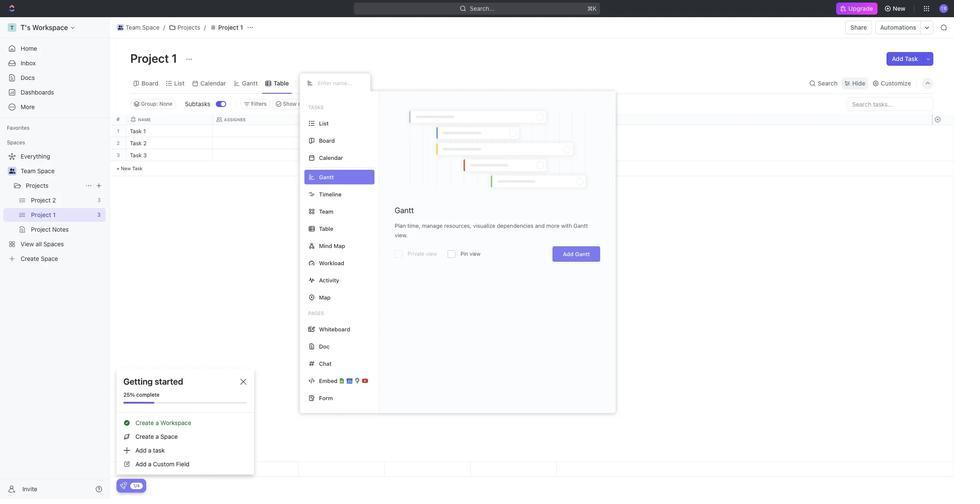 Task type: vqa. For each thing, say whether or not it's contained in the screenshot.
right 17 element
no



Task type: locate. For each thing, give the bounding box(es) containing it.
inbox link
[[3, 56, 106, 70]]

1 horizontal spatial project
[[218, 24, 239, 31]]

new
[[894, 5, 906, 12], [121, 166, 131, 171]]

user group image
[[118, 25, 123, 30]]

0 horizontal spatial view
[[426, 251, 437, 257]]

2 horizontal spatial team
[[319, 208, 334, 215]]

/
[[163, 24, 165, 31], [204, 24, 206, 31]]

to do cell for ‎task 2
[[299, 137, 385, 149]]

2 to from the top
[[304, 153, 311, 158]]

new down task 3
[[121, 166, 131, 171]]

space right user group icon
[[37, 167, 55, 175]]

0 vertical spatial task
[[906, 55, 919, 62]]

whiteboard
[[319, 326, 350, 333]]

2 inside 1 2 3
[[117, 140, 120, 146]]

Enter name... field
[[317, 79, 364, 87]]

a up create a space
[[156, 420, 159, 427]]

0 vertical spatial project
[[218, 24, 239, 31]]

new inside grid
[[121, 166, 131, 171]]

map down "activity"
[[319, 294, 331, 301]]

create up create a space
[[136, 420, 154, 427]]

1 vertical spatial projects
[[26, 182, 49, 189]]

a left task
[[148, 447, 152, 454]]

row
[[127, 114, 557, 125]]

0 horizontal spatial /
[[163, 24, 165, 31]]

create up add a task
[[136, 433, 154, 441]]

‎task for ‎task 2
[[130, 140, 142, 147]]

map right mind
[[334, 243, 345, 249]]

2 create from the top
[[136, 433, 154, 441]]

add down add a task
[[136, 461, 147, 468]]

calendar link
[[199, 77, 226, 89]]

plan
[[395, 222, 406, 229]]

a
[[156, 420, 159, 427], [156, 433, 159, 441], [148, 447, 152, 454], [148, 461, 152, 468]]

0 horizontal spatial new
[[121, 166, 131, 171]]

1 horizontal spatial view
[[470, 251, 481, 257]]

customize
[[882, 79, 912, 87]]

calendar up subtasks "button"
[[201, 79, 226, 87]]

0 horizontal spatial 2
[[117, 140, 120, 146]]

1 horizontal spatial team space
[[126, 24, 160, 31]]

2 vertical spatial task
[[132, 166, 143, 171]]

add up "customize"
[[893, 55, 904, 62]]

space right user group image
[[142, 24, 160, 31]]

2 view from the left
[[470, 251, 481, 257]]

getting started
[[124, 377, 183, 387]]

board
[[142, 79, 158, 87], [319, 137, 335, 144]]

1 vertical spatial team space
[[21, 167, 55, 175]]

1 horizontal spatial calendar
[[319, 154, 343, 161]]

0 horizontal spatial team
[[21, 167, 36, 175]]

1 vertical spatial projects link
[[26, 179, 82, 193]]

row group containing ‎task 1
[[127, 125, 557, 176]]

team space link
[[115, 22, 162, 33], [21, 164, 104, 178]]

0 horizontal spatial list
[[174, 79, 185, 87]]

2 do from the top
[[312, 153, 319, 158]]

a up task
[[156, 433, 159, 441]]

grid
[[110, 114, 955, 477]]

to
[[304, 141, 311, 146], [304, 153, 311, 158]]

0 horizontal spatial project
[[130, 51, 169, 65]]

view button
[[300, 77, 328, 89]]

1 vertical spatial create
[[136, 433, 154, 441]]

team space right user group image
[[126, 24, 160, 31]]

1 horizontal spatial map
[[334, 243, 345, 249]]

row group
[[110, 125, 127, 176], [127, 125, 557, 176], [933, 125, 955, 176], [933, 463, 955, 477]]

0 vertical spatial table
[[274, 79, 289, 87]]

project 1
[[218, 24, 243, 31], [130, 51, 180, 65]]

0 vertical spatial projects
[[178, 24, 200, 31]]

1 ‎task from the top
[[130, 128, 142, 135]]

set priority image
[[470, 138, 483, 151]]

1 to do from the top
[[304, 141, 319, 146]]

3 left task 3
[[117, 152, 120, 158]]

1 view from the left
[[426, 251, 437, 257]]

set priority image
[[470, 126, 483, 139], [470, 150, 483, 163]]

1 do from the top
[[312, 141, 319, 146]]

cell
[[213, 125, 299, 137], [299, 125, 385, 137], [385, 125, 471, 137], [213, 137, 299, 149], [385, 137, 471, 149], [213, 149, 299, 161], [385, 149, 471, 161]]

view button
[[300, 73, 328, 93]]

embed
[[319, 378, 338, 385]]

list down tasks
[[319, 120, 329, 127]]

1 vertical spatial to
[[304, 153, 311, 158]]

list
[[174, 79, 185, 87], [319, 120, 329, 127]]

private
[[408, 251, 425, 257]]

to do for ‎task 2
[[304, 141, 319, 146]]

add task button
[[888, 52, 924, 66]]

view for pin view
[[470, 251, 481, 257]]

team right user group icon
[[21, 167, 36, 175]]

1 vertical spatial to do
[[304, 153, 319, 158]]

mind map
[[319, 243, 345, 249]]

‎task down ‎task 1 in the left of the page
[[130, 140, 142, 147]]

board left list link at the top left of the page
[[142, 79, 158, 87]]

0 horizontal spatial calendar
[[201, 79, 226, 87]]

add left task
[[136, 447, 147, 454]]

show
[[283, 101, 297, 107]]

1 vertical spatial team space link
[[21, 164, 104, 178]]

set priority element
[[470, 126, 483, 139], [470, 138, 483, 151], [470, 150, 483, 163]]

0 vertical spatial space
[[142, 24, 160, 31]]

1 / from the left
[[163, 24, 165, 31]]

0 vertical spatial to do
[[304, 141, 319, 146]]

press space to select this row. row
[[110, 125, 127, 137], [127, 125, 557, 139], [110, 137, 127, 149], [127, 137, 557, 151], [110, 149, 127, 161], [127, 149, 557, 163], [127, 463, 557, 477]]

mind
[[319, 243, 332, 249]]

home
[[21, 45, 37, 52]]

tree containing team space
[[3, 150, 106, 266]]

1 horizontal spatial team space link
[[115, 22, 162, 33]]

0 horizontal spatial team space
[[21, 167, 55, 175]]

0 horizontal spatial board
[[142, 79, 158, 87]]

tree
[[3, 150, 106, 266]]

search...
[[470, 5, 495, 12]]

a down add a task
[[148, 461, 152, 468]]

space inside sidebar navigation
[[37, 167, 55, 175]]

view right private
[[426, 251, 437, 257]]

1 vertical spatial project
[[130, 51, 169, 65]]

add
[[893, 55, 904, 62], [563, 251, 574, 258], [136, 447, 147, 454], [136, 461, 147, 468]]

1 horizontal spatial space
[[142, 24, 160, 31]]

subtasks button
[[182, 97, 216, 111]]

list up subtasks "button"
[[174, 79, 185, 87]]

2 set priority element from the top
[[470, 138, 483, 151]]

1 vertical spatial map
[[319, 294, 331, 301]]

set priority element for task 3
[[470, 150, 483, 163]]

table up mind
[[319, 225, 334, 232]]

press space to select this row. row containing 1
[[110, 125, 127, 137]]

0 vertical spatial new
[[894, 5, 906, 12]]

1 horizontal spatial projects
[[178, 24, 200, 31]]

1 2 3
[[117, 128, 120, 158]]

1 horizontal spatial new
[[894, 5, 906, 12]]

sidebar navigation
[[0, 17, 110, 500]]

0 vertical spatial to
[[304, 141, 311, 146]]

3 down ‎task 2
[[143, 152, 147, 159]]

projects
[[178, 24, 200, 31], [26, 182, 49, 189]]

to do
[[304, 141, 319, 146], [304, 153, 319, 158]]

add inside button
[[893, 55, 904, 62]]

create for create a space
[[136, 433, 154, 441]]

0 horizontal spatial space
[[37, 167, 55, 175]]

add a custom field
[[136, 461, 190, 468]]

do down tasks
[[312, 141, 319, 146]]

view
[[426, 251, 437, 257], [470, 251, 481, 257]]

activity
[[319, 277, 339, 284]]

1 vertical spatial set priority image
[[470, 150, 483, 163]]

view.
[[395, 232, 408, 239]]

2 up task 3
[[143, 140, 147, 147]]

0 vertical spatial to do cell
[[299, 137, 385, 149]]

2 to do cell from the top
[[299, 149, 385, 161]]

task down ‎task 2
[[130, 152, 142, 159]]

1 vertical spatial space
[[37, 167, 55, 175]]

new inside button
[[894, 5, 906, 12]]

customize button
[[871, 77, 915, 89]]

workload
[[319, 260, 345, 267]]

team space
[[126, 24, 160, 31], [21, 167, 55, 175]]

1 horizontal spatial /
[[204, 24, 206, 31]]

team inside tree
[[21, 167, 36, 175]]

space
[[142, 24, 160, 31], [37, 167, 55, 175], [161, 433, 178, 441]]

0 vertical spatial do
[[312, 141, 319, 146]]

gantt
[[242, 79, 258, 87], [395, 206, 414, 215], [574, 222, 588, 229], [576, 251, 590, 258]]

view right pin
[[470, 251, 481, 257]]

add down with
[[563, 251, 574, 258]]

doc
[[319, 343, 330, 350]]

with
[[562, 222, 573, 229]]

1
[[240, 24, 243, 31], [172, 51, 177, 65], [143, 128, 146, 135], [117, 128, 120, 134]]

task down task 3
[[132, 166, 143, 171]]

1 to do cell from the top
[[299, 137, 385, 149]]

do for 3
[[312, 153, 319, 158]]

workspace
[[161, 420, 192, 427]]

1 vertical spatial to do cell
[[299, 149, 385, 161]]

custom
[[153, 461, 175, 468]]

view for private view
[[426, 251, 437, 257]]

pages
[[309, 311, 324, 316]]

team right user group image
[[126, 24, 141, 31]]

0 vertical spatial project 1
[[218, 24, 243, 31]]

2 vertical spatial space
[[161, 433, 178, 441]]

space down create a workspace
[[161, 433, 178, 441]]

projects link
[[167, 22, 203, 33], [26, 179, 82, 193]]

to do cell
[[299, 137, 385, 149], [299, 149, 385, 161]]

‎task 1
[[130, 128, 146, 135]]

private view
[[408, 251, 437, 257]]

1 to from the top
[[304, 141, 311, 146]]

1 horizontal spatial 2
[[143, 140, 147, 147]]

0 vertical spatial team space link
[[115, 22, 162, 33]]

1 vertical spatial calendar
[[319, 154, 343, 161]]

set priority element for ‎task 2
[[470, 138, 483, 151]]

0 horizontal spatial projects
[[26, 182, 49, 189]]

1 vertical spatial ‎task
[[130, 140, 142, 147]]

calendar up timeline
[[319, 154, 343, 161]]

0 horizontal spatial projects link
[[26, 179, 82, 193]]

‎task
[[130, 128, 142, 135], [130, 140, 142, 147]]

1 create from the top
[[136, 420, 154, 427]]

1 horizontal spatial projects link
[[167, 22, 203, 33]]

1 set priority element from the top
[[470, 126, 483, 139]]

0 vertical spatial map
[[334, 243, 345, 249]]

to for task 3
[[304, 153, 311, 158]]

add for add gantt
[[563, 251, 574, 258]]

a for task
[[148, 447, 152, 454]]

create
[[136, 420, 154, 427], [136, 433, 154, 441]]

1 horizontal spatial project 1
[[218, 24, 243, 31]]

0 horizontal spatial team space link
[[21, 164, 104, 178]]

share
[[851, 24, 868, 31]]

1 vertical spatial team
[[21, 167, 36, 175]]

task
[[906, 55, 919, 62], [130, 152, 142, 159], [132, 166, 143, 171]]

task inside button
[[906, 55, 919, 62]]

team down timeline
[[319, 208, 334, 215]]

to do cell for task 3
[[299, 149, 385, 161]]

2 left ‎task 2
[[117, 140, 120, 146]]

0 vertical spatial ‎task
[[130, 128, 142, 135]]

0 horizontal spatial 3
[[117, 152, 120, 158]]

1 vertical spatial do
[[312, 153, 319, 158]]

1 vertical spatial project 1
[[130, 51, 180, 65]]

home link
[[3, 42, 106, 56]]

tree inside sidebar navigation
[[3, 150, 106, 266]]

grid containing ‎task 1
[[110, 114, 955, 477]]

0 horizontal spatial table
[[274, 79, 289, 87]]

map
[[334, 243, 345, 249], [319, 294, 331, 301]]

1 set priority image from the top
[[470, 126, 483, 139]]

task up "customize"
[[906, 55, 919, 62]]

subtasks
[[185, 100, 211, 108]]

do
[[312, 141, 319, 146], [312, 153, 319, 158]]

1 vertical spatial list
[[319, 120, 329, 127]]

0 vertical spatial set priority image
[[470, 126, 483, 139]]

press space to select this row. row containing ‎task 2
[[127, 137, 557, 151]]

invite
[[22, 486, 37, 493]]

2 set priority image from the top
[[470, 150, 483, 163]]

2
[[143, 140, 147, 147], [117, 140, 120, 146]]

projects link inside tree
[[26, 179, 82, 193]]

new up automations
[[894, 5, 906, 12]]

1 vertical spatial board
[[319, 137, 335, 144]]

upgrade link
[[837, 3, 878, 15]]

list link
[[173, 77, 185, 89]]

hide
[[853, 79, 866, 87]]

board down tasks
[[319, 137, 335, 144]]

do up timeline
[[312, 153, 319, 158]]

team space right user group icon
[[21, 167, 55, 175]]

table up show
[[274, 79, 289, 87]]

3 set priority element from the top
[[470, 150, 483, 163]]

complete
[[136, 392, 160, 399]]

docs link
[[3, 71, 106, 85]]

2 ‎task from the top
[[130, 140, 142, 147]]

1 vertical spatial new
[[121, 166, 131, 171]]

1 horizontal spatial table
[[319, 225, 334, 232]]

1 horizontal spatial team
[[126, 24, 141, 31]]

set priority image for ‎task 1
[[470, 126, 483, 139]]

0 vertical spatial create
[[136, 420, 154, 427]]

2 to do from the top
[[304, 153, 319, 158]]

new task
[[121, 166, 143, 171]]

‎task up ‎task 2
[[130, 128, 142, 135]]



Task type: describe. For each thing, give the bounding box(es) containing it.
a for custom
[[148, 461, 152, 468]]

Search tasks... text field
[[848, 98, 934, 111]]

1 horizontal spatial 3
[[143, 152, 147, 159]]

0 vertical spatial board
[[142, 79, 158, 87]]

‎task for ‎task 1
[[130, 128, 142, 135]]

0 vertical spatial calendar
[[201, 79, 226, 87]]

⌘k
[[588, 5, 597, 12]]

getting
[[124, 377, 153, 387]]

a for space
[[156, 433, 159, 441]]

plan time, manage resources, visualize dependencies and more with gantt view.
[[395, 222, 588, 239]]

gantt inside the plan time, manage resources, visualize dependencies and more with gantt view.
[[574, 222, 588, 229]]

manage
[[422, 222, 443, 229]]

create for create a workspace
[[136, 420, 154, 427]]

favorites
[[7, 125, 30, 131]]

table link
[[272, 77, 289, 89]]

1 horizontal spatial list
[[319, 120, 329, 127]]

project 1 link
[[208, 22, 245, 33]]

team space inside sidebar navigation
[[21, 167, 55, 175]]

new for new
[[894, 5, 906, 12]]

share button
[[846, 21, 873, 34]]

resources,
[[445, 222, 472, 229]]

favorites button
[[3, 123, 33, 133]]

user group image
[[9, 169, 15, 174]]

0 vertical spatial list
[[174, 79, 185, 87]]

add a task
[[136, 447, 165, 454]]

chat
[[319, 360, 332, 367]]

0 vertical spatial team space
[[126, 24, 160, 31]]

0 horizontal spatial project 1
[[130, 51, 180, 65]]

0 vertical spatial projects link
[[167, 22, 203, 33]]

pin
[[461, 251, 469, 257]]

1 inside 1 2 3
[[117, 128, 120, 134]]

show closed button
[[273, 99, 319, 109]]

table inside table link
[[274, 79, 289, 87]]

view
[[311, 79, 325, 87]]

gantt link
[[240, 77, 258, 89]]

add gantt
[[563, 251, 590, 258]]

search
[[819, 79, 838, 87]]

press space to select this row. row containing 2
[[110, 137, 127, 149]]

25%
[[124, 392, 135, 399]]

started
[[155, 377, 183, 387]]

do for 2
[[312, 141, 319, 146]]

add for add a custom field
[[136, 461, 147, 468]]

hide button
[[843, 77, 869, 89]]

tasks
[[309, 105, 324, 110]]

add for add a task
[[136, 447, 147, 454]]

upgrade
[[849, 5, 874, 12]]

show closed
[[283, 101, 315, 107]]

field
[[176, 461, 190, 468]]

task 3
[[130, 152, 147, 159]]

add for add task
[[893, 55, 904, 62]]

projects inside sidebar navigation
[[26, 182, 49, 189]]

1 horizontal spatial board
[[319, 137, 335, 144]]

dependencies
[[497, 222, 534, 229]]

create a workspace
[[136, 420, 192, 427]]

closed
[[298, 101, 315, 107]]

‎task 2
[[130, 140, 147, 147]]

more
[[547, 222, 560, 229]]

form
[[319, 395, 333, 402]]

visualize
[[473, 222, 496, 229]]

1 vertical spatial table
[[319, 225, 334, 232]]

row group containing 1 2 3
[[110, 125, 127, 176]]

a for workspace
[[156, 420, 159, 427]]

close image
[[241, 379, 247, 385]]

timeline
[[319, 191, 342, 198]]

25% complete
[[124, 392, 160, 399]]

automations button
[[877, 21, 921, 34]]

2 vertical spatial team
[[319, 208, 334, 215]]

dashboards
[[21, 89, 54, 96]]

0 horizontal spatial map
[[319, 294, 331, 301]]

project inside project 1 link
[[218, 24, 239, 31]]

task for add task
[[906, 55, 919, 62]]

1 vertical spatial task
[[130, 152, 142, 159]]

#
[[116, 116, 120, 123]]

1/4
[[133, 484, 140, 489]]

board link
[[140, 77, 158, 89]]

pin view
[[461, 251, 481, 257]]

onboarding checklist button element
[[120, 483, 127, 490]]

time,
[[408, 222, 421, 229]]

dashboards link
[[3, 86, 106, 99]]

task for new task
[[132, 166, 143, 171]]

set priority image for task 3
[[470, 150, 483, 163]]

press space to select this row. row containing task 3
[[127, 149, 557, 163]]

to do for task 3
[[304, 153, 319, 158]]

2 horizontal spatial space
[[161, 433, 178, 441]]

2 / from the left
[[204, 24, 206, 31]]

new button
[[882, 2, 912, 15]]

spaces
[[7, 139, 25, 146]]

search button
[[807, 77, 841, 89]]

press space to select this row. row containing ‎task 1
[[127, 125, 557, 139]]

2 for 1
[[117, 140, 120, 146]]

add task
[[893, 55, 919, 62]]

new for new task
[[121, 166, 131, 171]]

inbox
[[21, 59, 36, 67]]

and
[[536, 222, 545, 229]]

2 for ‎task
[[143, 140, 147, 147]]

create a space
[[136, 433, 178, 441]]

automations
[[881, 24, 917, 31]]

row inside grid
[[127, 114, 557, 125]]

set priority element for ‎task 1
[[470, 126, 483, 139]]

press space to select this row. row containing 3
[[110, 149, 127, 161]]

docs
[[21, 74, 35, 81]]

0 vertical spatial team
[[126, 24, 141, 31]]

to for ‎task 2
[[304, 141, 311, 146]]

task
[[153, 447, 165, 454]]

onboarding checklist button image
[[120, 483, 127, 490]]



